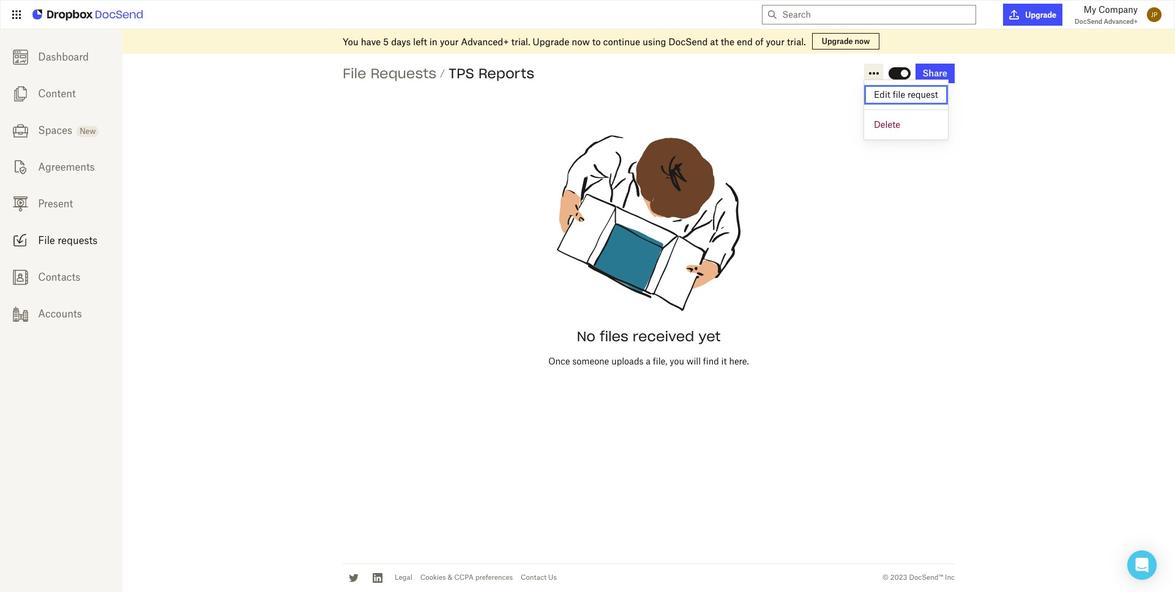 Task type: describe. For each thing, give the bounding box(es) containing it.
days
[[391, 36, 411, 47]]

in
[[429, 36, 437, 47]]

contact
[[521, 574, 546, 582]]

contact us link
[[521, 574, 557, 582]]

upgrade button
[[1003, 4, 1063, 26]]

files
[[600, 328, 628, 345]]

you
[[670, 356, 684, 366]]

contact us
[[521, 574, 557, 582]]

cookies & ccpa preferences link
[[420, 574, 513, 582]]

2 trial. from the left
[[787, 36, 806, 47]]

contacts link
[[0, 259, 122, 296]]

1 vertical spatial docsend
[[669, 36, 708, 47]]

to
[[592, 36, 601, 47]]

0 horizontal spatial upgrade
[[533, 36, 569, 47]]

request
[[908, 89, 938, 100]]

have
[[361, 36, 381, 47]]

advanced+ inside 'my company docsend advanced+'
[[1104, 18, 1138, 25]]

file requests
[[38, 234, 98, 247]]

no files received yet
[[577, 328, 721, 345]]

2023
[[890, 574, 907, 582]]

no
[[577, 328, 595, 345]]

file
[[893, 89, 905, 100]]

1 trial. from the left
[[511, 36, 530, 47]]

requests
[[58, 234, 98, 247]]

it
[[721, 356, 727, 366]]

receive image
[[13, 233, 28, 248]]

agreements link
[[0, 149, 122, 185]]

present
[[38, 198, 73, 210]]

edit
[[874, 89, 890, 100]]

find
[[703, 356, 719, 366]]

accounts
[[38, 308, 82, 320]]

0 horizontal spatial now
[[572, 36, 590, 47]]

content link
[[0, 75, 122, 112]]

edit file request button
[[864, 85, 948, 105]]

file requests / tps reports
[[343, 65, 534, 82]]

cookies & ccpa preferences
[[420, 574, 513, 582]]

preferences
[[475, 574, 513, 582]]

file for requests
[[343, 65, 366, 82]]

© 2023 docsend™ inc
[[882, 574, 955, 582]]

reports
[[478, 65, 534, 82]]

my
[[1084, 4, 1096, 15]]

you
[[343, 36, 358, 47]]

once someone uploads a file, you will find it here.
[[548, 356, 749, 366]]

file requests link
[[343, 65, 436, 82]]

inc
[[945, 574, 955, 582]]

dashboard
[[38, 51, 89, 63]]

tps
[[449, 65, 474, 82]]

yet
[[698, 328, 721, 345]]

sidebar present image
[[13, 196, 28, 212]]

ccpa
[[454, 574, 474, 582]]

will
[[687, 356, 701, 366]]

at
[[710, 36, 718, 47]]

1 your from the left
[[440, 36, 459, 47]]

uploads
[[611, 356, 644, 366]]

file for requests
[[38, 234, 55, 247]]

us
[[548, 574, 557, 582]]

edit file request
[[874, 89, 938, 100]]

someone
[[572, 356, 609, 366]]



Task type: locate. For each thing, give the bounding box(es) containing it.
received
[[633, 328, 694, 345]]

once
[[548, 356, 570, 366]]

upgrade for upgrade
[[1025, 10, 1056, 19]]

file requests link
[[0, 222, 122, 259]]

docsend down my
[[1075, 18, 1102, 25]]

upgrade
[[1025, 10, 1056, 19], [533, 36, 569, 47], [822, 37, 853, 46]]

the
[[721, 36, 734, 47]]

2 your from the left
[[766, 36, 785, 47]]

1 horizontal spatial file
[[343, 65, 366, 82]]

0 vertical spatial advanced+
[[1104, 18, 1138, 25]]

content
[[38, 88, 76, 100]]

file down the you
[[343, 65, 366, 82]]

docsend inside 'my company docsend advanced+'
[[1075, 18, 1102, 25]]

you have 5 days left in your advanced+ trial. upgrade now to continue using docsend at the end of your trial.
[[343, 36, 806, 47]]

1 horizontal spatial advanced+
[[1104, 18, 1138, 25]]

trial. up reports
[[511, 36, 530, 47]]

upgrade now link
[[812, 33, 880, 50]]

company
[[1099, 4, 1138, 15]]

/
[[440, 68, 445, 78]]

your right 'in'
[[440, 36, 459, 47]]

continue
[[603, 36, 640, 47]]

file,
[[653, 356, 667, 366]]

1 horizontal spatial trial.
[[787, 36, 806, 47]]

docsend
[[1075, 18, 1102, 25], [669, 36, 708, 47]]

accounts link
[[0, 296, 122, 332]]

docsend left at
[[669, 36, 708, 47]]

0 horizontal spatial advanced+
[[461, 36, 509, 47]]

present link
[[0, 185, 122, 222]]

now
[[572, 36, 590, 47], [855, 37, 870, 46]]

©
[[882, 574, 889, 582]]

0 horizontal spatial docsend
[[669, 36, 708, 47]]

trial. right of
[[787, 36, 806, 47]]

my company docsend advanced+
[[1075, 4, 1138, 25]]

your
[[440, 36, 459, 47], [766, 36, 785, 47]]

1 vertical spatial advanced+
[[461, 36, 509, 47]]

sidebar dashboard image
[[13, 49, 28, 65]]

file right receive icon
[[38, 234, 55, 247]]

advanced+
[[1104, 18, 1138, 25], [461, 36, 509, 47]]

upgrade inside button
[[1025, 10, 1056, 19]]

legal
[[395, 574, 412, 582]]

requests
[[371, 65, 436, 82]]

share button
[[915, 64, 955, 83]]

spaces new
[[38, 124, 96, 136]]

here.
[[729, 356, 749, 366]]

0 horizontal spatial trial.
[[511, 36, 530, 47]]

agreements
[[38, 161, 95, 173]]

0 vertical spatial docsend
[[1075, 18, 1102, 25]]

file
[[343, 65, 366, 82], [38, 234, 55, 247]]

0 horizontal spatial file
[[38, 234, 55, 247]]

sidebar accounts image
[[13, 306, 28, 322]]

upgrade inside 'link'
[[822, 37, 853, 46]]

docsend™
[[909, 574, 943, 582]]

upgrade for upgrade now
[[822, 37, 853, 46]]

now inside upgrade now 'link'
[[855, 37, 870, 46]]

of
[[755, 36, 763, 47]]

end
[[737, 36, 753, 47]]

1 horizontal spatial upgrade
[[822, 37, 853, 46]]

contacts
[[38, 271, 80, 283]]

0 vertical spatial file
[[343, 65, 366, 82]]

2 horizontal spatial upgrade
[[1025, 10, 1056, 19]]

5
[[383, 36, 389, 47]]

1 horizontal spatial docsend
[[1075, 18, 1102, 25]]

trial.
[[511, 36, 530, 47], [787, 36, 806, 47]]

your right of
[[766, 36, 785, 47]]

0 horizontal spatial your
[[440, 36, 459, 47]]

left
[[413, 36, 427, 47]]

upgrade now
[[822, 37, 870, 46]]

using
[[643, 36, 666, 47]]

&
[[448, 574, 452, 582]]

sidebar documents image
[[13, 86, 28, 101]]

delete
[[874, 119, 900, 130]]

dashboard link
[[0, 39, 122, 75]]

cookies
[[420, 574, 446, 582]]

advanced+ down company
[[1104, 18, 1138, 25]]

sidebar contacts image
[[13, 270, 28, 285]]

new
[[80, 127, 96, 136]]

1 horizontal spatial now
[[855, 37, 870, 46]]

1 horizontal spatial your
[[766, 36, 785, 47]]

1 vertical spatial file
[[38, 234, 55, 247]]

upgrade image
[[1009, 10, 1019, 20]]

spaces
[[38, 124, 72, 136]]

advanced+ up reports
[[461, 36, 509, 47]]

sidebar spaces image
[[13, 123, 28, 138]]

share
[[923, 68, 947, 78]]

legal link
[[395, 574, 412, 582]]

a
[[646, 356, 651, 366]]

sidebar ndas image
[[13, 160, 28, 175]]



Task type: vqa. For each thing, say whether or not it's contained in the screenshot.
here.
yes



